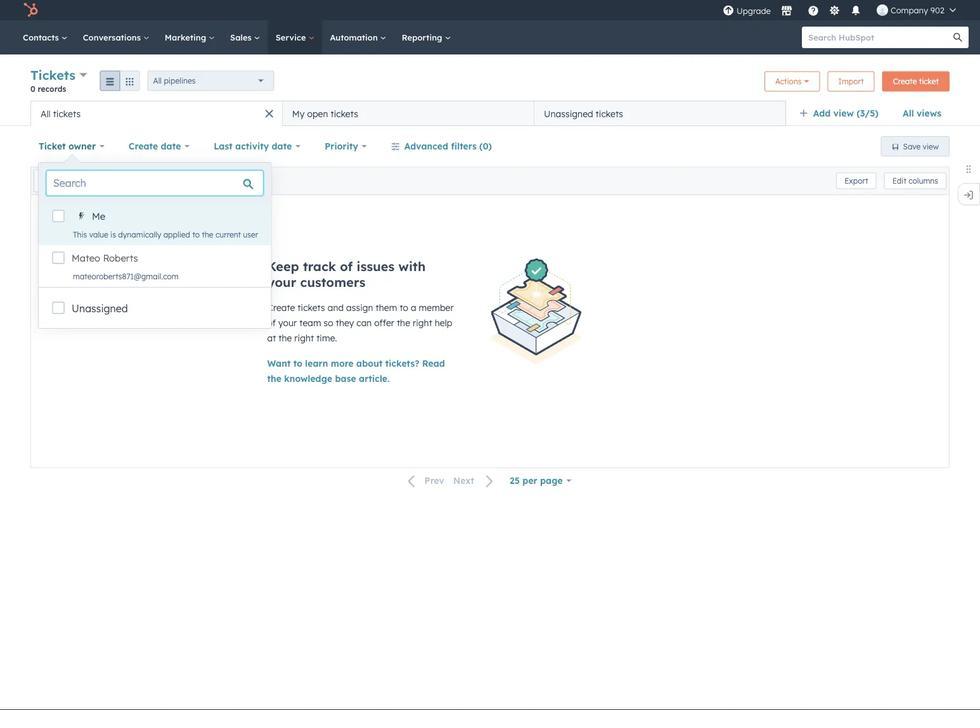 Task type: vqa. For each thing, say whether or not it's contained in the screenshot.
"Contacts" Banner
no



Task type: describe. For each thing, give the bounding box(es) containing it.
reporting link
[[394, 20, 459, 55]]

page
[[540, 476, 563, 487]]

company
[[891, 5, 928, 15]]

ticket
[[39, 141, 66, 152]]

unassigned for unassigned tickets
[[544, 108, 593, 119]]

my open tickets
[[292, 108, 358, 119]]

to for them
[[400, 302, 408, 314]]

create date button
[[120, 134, 198, 159]]

Search ID, name, or description search field
[[34, 170, 183, 192]]

view for add
[[834, 108, 854, 119]]

save view button
[[881, 136, 950, 157]]

activity
[[235, 141, 269, 152]]

notifications image
[[850, 6, 862, 17]]

list box containing me
[[39, 204, 271, 287]]

25 per page
[[510, 476, 563, 487]]

reporting
[[402, 32, 445, 42]]

add view (3/5)
[[813, 108, 879, 119]]

per
[[523, 476, 538, 487]]

is
[[110, 230, 116, 239]]

the inside want to learn more about tickets? read the knowledge base article.
[[267, 373, 281, 385]]

create for create date
[[129, 141, 158, 152]]

records
[[38, 84, 66, 94]]

mateo
[[72, 252, 100, 264]]

last activity date
[[214, 141, 292, 152]]

25 per page button
[[502, 469, 580, 494]]

priority
[[325, 141, 358, 152]]

export
[[845, 176, 868, 186]]

want to learn more about tickets? read the knowledge base article.
[[267, 358, 445, 385]]

contacts
[[23, 32, 61, 42]]

read
[[422, 358, 445, 369]]

create for create ticket
[[893, 77, 917, 86]]

import button
[[828, 71, 875, 92]]

this
[[73, 230, 87, 239]]

all views link
[[895, 101, 950, 126]]

marketing link
[[157, 20, 223, 55]]

company 902
[[891, 5, 945, 15]]

advanced filters (0)
[[404, 141, 492, 152]]

1 horizontal spatial right
[[413, 318, 432, 329]]

all pipelines
[[153, 76, 196, 86]]

search image
[[954, 33, 963, 42]]

hubspot image
[[23, 3, 38, 18]]

save view
[[903, 142, 939, 151]]

to inside want to learn more about tickets? read the knowledge base article.
[[293, 358, 302, 369]]

sales
[[230, 32, 254, 42]]

time.
[[317, 333, 337, 344]]

settings image
[[829, 5, 840, 17]]

pagination navigation
[[400, 473, 502, 490]]

a
[[411, 302, 416, 314]]

open
[[307, 108, 328, 119]]

unassigned tickets
[[544, 108, 623, 119]]

create for create tickets and assign them to a member of your team so they can offer the right help at the right time.
[[267, 302, 295, 314]]

they
[[336, 318, 354, 329]]

marketing
[[165, 32, 209, 42]]

this value is dynamically applied to the current user
[[73, 230, 258, 239]]

next
[[453, 476, 474, 487]]

conversations link
[[75, 20, 157, 55]]

so
[[324, 318, 333, 329]]

1 vertical spatial right
[[294, 333, 314, 344]]

priority button
[[316, 134, 375, 159]]

member
[[419, 302, 454, 314]]

service link
[[268, 20, 322, 55]]

applied
[[163, 230, 190, 239]]

more
[[331, 358, 354, 369]]

tickets for unassigned tickets
[[596, 108, 623, 119]]

knowledge
[[284, 373, 332, 385]]

about
[[356, 358, 383, 369]]

help
[[435, 318, 452, 329]]

automation link
[[322, 20, 394, 55]]

ticket owner button
[[30, 134, 113, 159]]

automation
[[330, 32, 380, 42]]

add view (3/5) button
[[791, 101, 895, 126]]

ticket
[[919, 77, 939, 86]]

service
[[276, 32, 308, 42]]

all tickets
[[41, 108, 81, 119]]

marketplaces button
[[773, 0, 800, 20]]

me
[[92, 211, 105, 223]]

tickets for create tickets and assign them to a member of your team so they can offer the right help at the right time.
[[298, 302, 325, 314]]

of inside create tickets and assign them to a member of your team so they can offer the right help at the right time.
[[267, 318, 276, 329]]

of inside keep track of issues with your customers
[[340, 259, 353, 275]]

create tickets and assign them to a member of your team so they can offer the right help at the right time.
[[267, 302, 454, 344]]

and
[[328, 302, 344, 314]]

mateo roberts image
[[877, 4, 888, 16]]

marketplaces image
[[781, 6, 793, 17]]

them
[[376, 302, 397, 314]]

user
[[243, 230, 258, 239]]

pipelines
[[164, 76, 196, 86]]

issues
[[357, 259, 395, 275]]

columns
[[909, 176, 938, 186]]

all views
[[903, 108, 942, 119]]

(3/5)
[[857, 108, 879, 119]]

my open tickets button
[[282, 101, 534, 126]]

learn
[[305, 358, 328, 369]]

roberts
[[103, 252, 138, 264]]



Task type: locate. For each thing, give the bounding box(es) containing it.
export button
[[836, 173, 877, 189]]

right down a
[[413, 318, 432, 329]]

0 vertical spatial to
[[192, 230, 200, 239]]

create down all tickets button
[[129, 141, 158, 152]]

view right "save"
[[923, 142, 939, 151]]

help button
[[803, 0, 824, 20]]

25
[[510, 476, 520, 487]]

date inside popup button
[[272, 141, 292, 152]]

to up knowledge
[[293, 358, 302, 369]]

edit
[[893, 176, 907, 186]]

1 horizontal spatial of
[[340, 259, 353, 275]]

2 date from the left
[[272, 141, 292, 152]]

the right the at
[[279, 333, 292, 344]]

group
[[100, 71, 140, 91]]

of up the at
[[267, 318, 276, 329]]

at
[[267, 333, 276, 344]]

my
[[292, 108, 305, 119]]

1 vertical spatial view
[[923, 142, 939, 151]]

the
[[202, 230, 213, 239], [397, 318, 410, 329], [279, 333, 292, 344], [267, 373, 281, 385]]

conversations
[[83, 32, 143, 42]]

tickets?
[[385, 358, 420, 369]]

tickets inside create tickets and assign them to a member of your team so they can offer the right help at the right time.
[[298, 302, 325, 314]]

to right applied
[[192, 230, 200, 239]]

tickets button
[[30, 66, 87, 84]]

all inside button
[[41, 108, 51, 119]]

all left pipelines at the left top
[[153, 76, 162, 86]]

date down all tickets button
[[161, 141, 181, 152]]

0 vertical spatial create
[[893, 77, 917, 86]]

tickets
[[30, 67, 75, 83]]

view inside button
[[923, 142, 939, 151]]

0 horizontal spatial right
[[294, 333, 314, 344]]

prev
[[425, 476, 444, 487]]

1 horizontal spatial to
[[293, 358, 302, 369]]

2 vertical spatial to
[[293, 358, 302, 369]]

date
[[161, 141, 181, 152], [272, 141, 292, 152]]

2 horizontal spatial create
[[893, 77, 917, 86]]

create inside button
[[893, 77, 917, 86]]

keep
[[267, 259, 299, 275]]

save
[[903, 142, 921, 151]]

the down "want"
[[267, 373, 281, 385]]

0 horizontal spatial create
[[129, 141, 158, 152]]

to inside create tickets and assign them to a member of your team so they can offer the right help at the right time.
[[400, 302, 408, 314]]

want to learn more about tickets? read the knowledge base article. link
[[267, 358, 445, 385]]

with
[[399, 259, 426, 275]]

your inside keep track of issues with your customers
[[267, 275, 296, 290]]

1 vertical spatial of
[[267, 318, 276, 329]]

tickets banner
[[30, 66, 950, 101]]

sales link
[[223, 20, 268, 55]]

settings link
[[827, 3, 843, 17]]

0 vertical spatial unassigned
[[544, 108, 593, 119]]

create date
[[129, 141, 181, 152]]

Search HubSpot search field
[[802, 27, 957, 48]]

base
[[335, 373, 356, 385]]

0
[[30, 84, 35, 94]]

view inside popup button
[[834, 108, 854, 119]]

all pipelines button
[[147, 71, 274, 91]]

upgrade
[[737, 6, 771, 16]]

prev button
[[400, 473, 449, 490]]

the left current
[[202, 230, 213, 239]]

all inside 'popup button'
[[153, 76, 162, 86]]

Search search field
[[46, 171, 263, 196]]

1 vertical spatial unassigned
[[72, 302, 128, 315]]

2 vertical spatial create
[[267, 302, 295, 314]]

create
[[893, 77, 917, 86], [129, 141, 158, 152], [267, 302, 295, 314]]

right down team
[[294, 333, 314, 344]]

contacts link
[[15, 20, 75, 55]]

view for save
[[923, 142, 939, 151]]

all down 0 records
[[41, 108, 51, 119]]

1 horizontal spatial view
[[923, 142, 939, 151]]

mateo roberts
[[72, 252, 138, 264]]

group inside tickets banner
[[100, 71, 140, 91]]

1 horizontal spatial create
[[267, 302, 295, 314]]

mateoroberts871@gmail.com
[[73, 272, 179, 281]]

1 horizontal spatial date
[[272, 141, 292, 152]]

create inside create tickets and assign them to a member of your team so they can offer the right help at the right time.
[[267, 302, 295, 314]]

track
[[303, 259, 336, 275]]

search button
[[947, 27, 969, 48]]

assign
[[346, 302, 373, 314]]

views
[[917, 108, 942, 119]]

offer
[[374, 318, 394, 329]]

edit columns button
[[884, 173, 947, 189]]

list box
[[39, 204, 271, 287]]

advanced filters (0) button
[[383, 134, 500, 159]]

filters
[[451, 141, 477, 152]]

your left track
[[267, 275, 296, 290]]

company 902 button
[[869, 0, 964, 20]]

hubspot link
[[15, 3, 48, 18]]

help image
[[808, 6, 819, 17]]

0 horizontal spatial to
[[192, 230, 200, 239]]

0 horizontal spatial view
[[834, 108, 854, 119]]

date inside 'popup button'
[[161, 141, 181, 152]]

0 vertical spatial right
[[413, 318, 432, 329]]

create ticket button
[[882, 71, 950, 92]]

all for all views
[[903, 108, 914, 119]]

dynamically
[[118, 230, 161, 239]]

0 horizontal spatial all
[[41, 108, 51, 119]]

0 vertical spatial view
[[834, 108, 854, 119]]

notifications button
[[845, 0, 867, 20]]

menu
[[722, 0, 965, 20]]

keep track of issues with your customers
[[267, 259, 426, 290]]

actions
[[775, 77, 802, 86]]

to left a
[[400, 302, 408, 314]]

all left the "views"
[[903, 108, 914, 119]]

all for all tickets
[[41, 108, 51, 119]]

upgrade image
[[723, 5, 734, 17]]

0 vertical spatial your
[[267, 275, 296, 290]]

create left ticket
[[893, 77, 917, 86]]

0 horizontal spatial date
[[161, 141, 181, 152]]

tickets for all tickets
[[53, 108, 81, 119]]

your inside create tickets and assign them to a member of your team so they can offer the right help at the right time.
[[278, 318, 297, 329]]

menu containing company 902
[[722, 0, 965, 20]]

of right track
[[340, 259, 353, 275]]

unassigned tickets button
[[534, 101, 786, 126]]

create inside 'popup button'
[[129, 141, 158, 152]]

article.
[[359, 373, 390, 385]]

1 vertical spatial your
[[278, 318, 297, 329]]

1 horizontal spatial all
[[153, 76, 162, 86]]

unassigned inside button
[[544, 108, 593, 119]]

unassigned for unassigned
[[72, 302, 128, 315]]

edit columns
[[893, 176, 938, 186]]

1 date from the left
[[161, 141, 181, 152]]

date right activity
[[272, 141, 292, 152]]

import
[[839, 77, 864, 86]]

1 vertical spatial to
[[400, 302, 408, 314]]

all for all pipelines
[[153, 76, 162, 86]]

last
[[214, 141, 233, 152]]

want
[[267, 358, 291, 369]]

create up the at
[[267, 302, 295, 314]]

right
[[413, 318, 432, 329], [294, 333, 314, 344]]

unassigned
[[544, 108, 593, 119], [72, 302, 128, 315]]

value
[[89, 230, 108, 239]]

1 vertical spatial create
[[129, 141, 158, 152]]

0 horizontal spatial of
[[267, 318, 276, 329]]

to for applied
[[192, 230, 200, 239]]

1 horizontal spatial unassigned
[[544, 108, 593, 119]]

the right offer
[[397, 318, 410, 329]]

902
[[931, 5, 945, 15]]

team
[[299, 318, 321, 329]]

2 horizontal spatial to
[[400, 302, 408, 314]]

0 vertical spatial of
[[340, 259, 353, 275]]

0 records
[[30, 84, 66, 94]]

customers
[[300, 275, 366, 290]]

current
[[216, 230, 241, 239]]

next button
[[449, 473, 502, 490]]

view right 'add'
[[834, 108, 854, 119]]

0 horizontal spatial unassigned
[[72, 302, 128, 315]]

actions button
[[765, 71, 820, 92]]

2 horizontal spatial all
[[903, 108, 914, 119]]

your left team
[[278, 318, 297, 329]]



